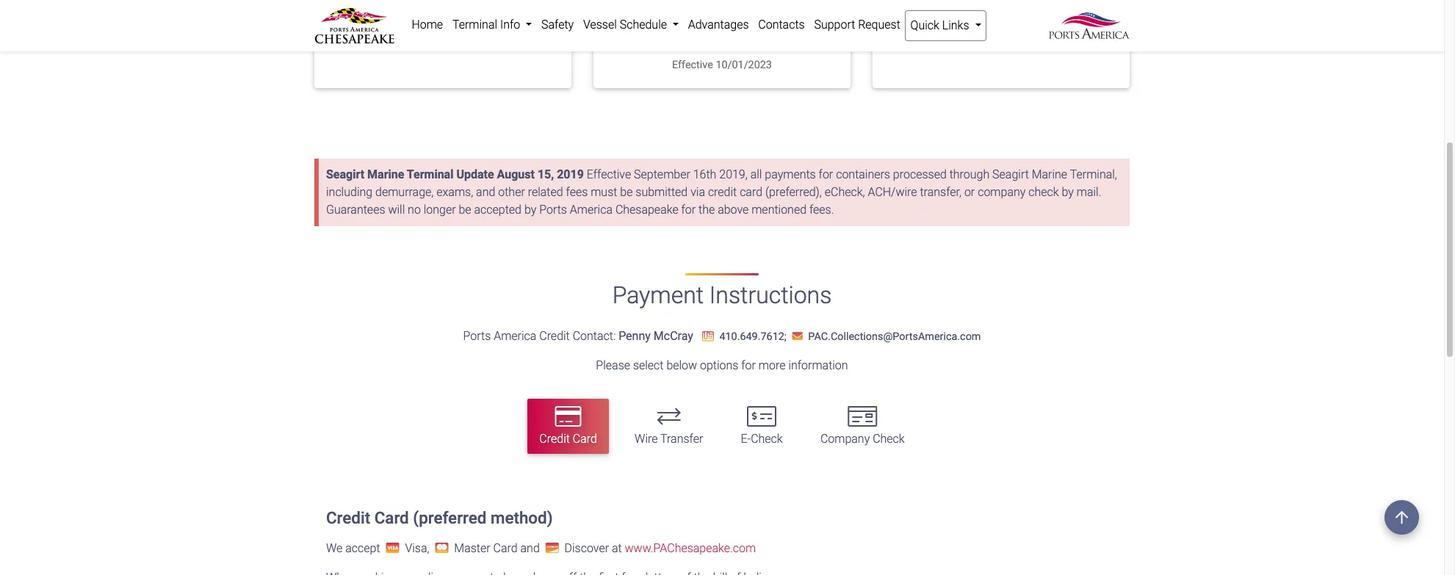 Task type: vqa. For each thing, say whether or not it's contained in the screenshot.
OUR
no



Task type: describe. For each thing, give the bounding box(es) containing it.
options
[[700, 358, 739, 372]]

method)
[[491, 508, 553, 527]]

update
[[457, 168, 494, 182]]

tab list containing credit card
[[314, 392, 1130, 461]]

company
[[978, 185, 1026, 199]]

terminal,
[[1070, 168, 1117, 182]]

0 vertical spatial credit
[[539, 329, 570, 343]]

effective down links
[[951, 39, 992, 52]]

request
[[858, 18, 901, 32]]

terminal left info
[[452, 18, 497, 32]]

vessel schedule link
[[579, 10, 683, 40]]

phone office image
[[702, 331, 714, 342]]

quick links
[[911, 18, 972, 32]]

fees
[[566, 185, 588, 199]]

1 horizontal spatial be
[[620, 185, 633, 199]]

through
[[950, 168, 990, 182]]

above
[[718, 203, 749, 217]]

2 horizontal spatial effective 10/01/2023
[[951, 39, 1051, 52]]

0 horizontal spatial marine
[[367, 168, 404, 182]]

chesapeake
[[616, 203, 679, 217]]

schedule
[[731, 30, 778, 44]]

effective down home
[[393, 39, 434, 52]]

discover                                     at www.pachesapeake.com
[[562, 541, 756, 555]]

1 horizontal spatial and
[[521, 541, 540, 555]]

2 examination charge within seagirt from the left
[[912, 10, 1091, 24]]

seagirt inside effective september 16th 2019, all payments for containers processed through seagirt marine terminal, including demurrage, exams, and other related fees must be submitted via credit card (preferred), echeck, ach/wire transfer, or company check by mail. guarantees will no longer be accepted by ports america chesapeake for the above mentioned fees.
[[993, 168, 1029, 182]]

credit card (preferred method)
[[326, 508, 553, 527]]

company check link
[[809, 399, 917, 454]]

wire
[[635, 432, 658, 446]]

1 vertical spatial by
[[524, 203, 537, 217]]

accepted
[[474, 203, 522, 217]]

quick
[[911, 18, 940, 32]]

cc visa image
[[383, 542, 402, 554]]

demurrage,
[[375, 185, 434, 199]]

mail.
[[1077, 185, 1102, 199]]

1 examination charge within seagirt from the left
[[353, 10, 533, 24]]

terminal info link
[[448, 10, 537, 40]]

410.649.7612;
[[720, 330, 787, 343]]

contact:
[[573, 329, 616, 343]]

longer
[[424, 203, 456, 217]]

company
[[821, 432, 870, 446]]

payment instructions
[[612, 282, 832, 310]]

instructions
[[710, 282, 832, 310]]

home link
[[407, 10, 448, 40]]

proposed baltimore marine  terminal association schedule
[[627, 12, 818, 44]]

wire transfer link
[[623, 399, 715, 454]]

master
[[454, 541, 491, 555]]

cc mastercard image
[[432, 542, 451, 554]]

credit card
[[540, 432, 597, 446]]

echeck,
[[825, 185, 865, 199]]

info
[[500, 18, 520, 32]]

card
[[740, 185, 763, 199]]

ach/wire
[[868, 185, 917, 199]]

effective inside effective september 16th 2019, all payments for containers processed through seagirt marine terminal, including demurrage, exams, and other related fees must be submitted via credit card (preferred), echeck, ach/wire transfer, or company check by mail. guarantees will no longer be accepted by ports america chesapeake for the above mentioned fees.
[[587, 168, 631, 182]]

envelope image
[[792, 331, 803, 342]]

www.pachesapeake.com link
[[625, 541, 756, 555]]

ports america credit contact: penny mccray
[[463, 329, 693, 343]]

other
[[498, 185, 525, 199]]

please
[[596, 358, 630, 372]]

accept
[[345, 541, 380, 555]]

baltimore
[[680, 12, 730, 26]]

no
[[408, 203, 421, 217]]

e-
[[741, 432, 751, 446]]

fees.
[[810, 203, 834, 217]]

2019,
[[719, 168, 748, 182]]

and inside effective september 16th 2019, all payments for containers processed through seagirt marine terminal, including demurrage, exams, and other related fees must be submitted via credit card (preferred), echeck, ach/wire transfer, or company check by mail. guarantees will no longer be accepted by ports america chesapeake for the above mentioned fees.
[[476, 185, 495, 199]]

effective down association
[[672, 59, 713, 72]]

410.649.7612; link
[[696, 330, 789, 343]]

proposed
[[627, 12, 677, 26]]

submitted
[[636, 185, 688, 199]]

related
[[528, 185, 563, 199]]

advantages
[[688, 18, 749, 32]]

support request
[[814, 18, 901, 32]]

pac.collections@portsamerica.com link
[[789, 330, 981, 343]]

discover
[[565, 541, 609, 555]]

2 horizontal spatial 10/01/2023
[[995, 39, 1051, 52]]

1 horizontal spatial effective 10/01/2023
[[672, 59, 772, 72]]

mentioned
[[752, 203, 807, 217]]

credit for credit card
[[540, 432, 570, 446]]

contacts link
[[754, 10, 810, 40]]

via
[[691, 185, 705, 199]]

home
[[412, 18, 443, 32]]

vessel schedule
[[583, 18, 670, 32]]



Task type: locate. For each thing, give the bounding box(es) containing it.
marine inside effective september 16th 2019, all payments for containers processed through seagirt marine terminal, including demurrage, exams, and other related fees must be submitted via credit card (preferred), echeck, ach/wire transfer, or company check by mail. guarantees will no longer be accepted by ports america chesapeake for the above mentioned fees.
[[1032, 168, 1068, 182]]

guarantees
[[326, 203, 385, 217]]

effective 10/01/2023 down links
[[951, 39, 1051, 52]]

must
[[591, 185, 617, 199]]

1 vertical spatial credit
[[540, 432, 570, 446]]

charge
[[421, 10, 458, 24], [979, 10, 1017, 24]]

0 vertical spatial for
[[819, 168, 833, 182]]

card for credit card
[[573, 432, 597, 446]]

0 vertical spatial be
[[620, 185, 633, 199]]

1 horizontal spatial america
[[570, 203, 613, 217]]

terminal up exams,
[[407, 168, 454, 182]]

containers
[[836, 168, 890, 182]]

1 vertical spatial for
[[681, 203, 696, 217]]

effective 10/01/2023
[[393, 39, 493, 52], [951, 39, 1051, 52], [672, 59, 772, 72]]

check
[[751, 432, 783, 446], [873, 432, 905, 446]]

processed
[[893, 168, 947, 182]]

check
[[1029, 185, 1059, 199]]

penny
[[619, 329, 651, 343]]

safety link
[[537, 10, 579, 40]]

1 horizontal spatial marine
[[733, 12, 769, 26]]

the
[[699, 203, 715, 217]]

support
[[814, 18, 855, 32]]

be down exams,
[[459, 203, 471, 217]]

and
[[476, 185, 495, 199], [521, 541, 540, 555]]

pac.collections@portsamerica.com
[[808, 330, 981, 343]]

effective 10/01/2023 down home
[[393, 39, 493, 52]]

company check
[[821, 432, 905, 446]]

2 vertical spatial card
[[493, 541, 518, 555]]

within
[[461, 10, 493, 24], [1020, 10, 1051, 24]]

1 vertical spatial america
[[494, 329, 537, 343]]

tab list
[[314, 392, 1130, 461]]

1 check from the left
[[751, 432, 783, 446]]

card up cc visa 'icon' at the bottom left of the page
[[374, 508, 409, 527]]

terminal info
[[452, 18, 523, 32]]

e-check link
[[729, 399, 795, 454]]

2 vertical spatial for
[[742, 358, 756, 372]]

ports
[[539, 203, 567, 217], [463, 329, 491, 343]]

card for master card and
[[493, 541, 518, 555]]

information
[[789, 358, 848, 372]]

including
[[326, 185, 373, 199]]

by
[[1062, 185, 1074, 199], [524, 203, 537, 217]]

0 horizontal spatial effective 10/01/2023
[[393, 39, 493, 52]]

0 vertical spatial card
[[573, 432, 597, 446]]

0 horizontal spatial charge
[[421, 10, 458, 24]]

association
[[666, 30, 728, 44]]

go to top image
[[1385, 500, 1419, 535]]

www.pachesapeake.com
[[625, 541, 756, 555]]

1 within from the left
[[461, 10, 493, 24]]

credit for credit card (preferred method)
[[326, 508, 370, 527]]

effective up must
[[587, 168, 631, 182]]

seagirt
[[495, 10, 533, 24], [1054, 10, 1091, 24], [326, 168, 364, 182], [993, 168, 1029, 182]]

terminal up the schedule
[[772, 12, 818, 26]]

1 horizontal spatial card
[[493, 541, 518, 555]]

we accept
[[326, 541, 383, 555]]

august
[[497, 168, 535, 182]]

credit card link
[[528, 399, 609, 454]]

15,
[[538, 168, 554, 182]]

1 horizontal spatial for
[[742, 358, 756, 372]]

2019
[[557, 168, 584, 182]]

for
[[819, 168, 833, 182], [681, 203, 696, 217], [742, 358, 756, 372]]

0 horizontal spatial and
[[476, 185, 495, 199]]

marine up the schedule
[[733, 12, 769, 26]]

be right must
[[620, 185, 633, 199]]

we
[[326, 541, 343, 555]]

2 horizontal spatial for
[[819, 168, 833, 182]]

for left the more in the right of the page
[[742, 358, 756, 372]]

1 examination from the left
[[353, 10, 418, 24]]

ports inside effective september 16th 2019, all payments for containers processed through seagirt marine terminal, including demurrage, exams, and other related fees must be submitted via credit card (preferred), echeck, ach/wire transfer, or company check by mail. guarantees will no longer be accepted by ports america chesapeake for the above mentioned fees.
[[539, 203, 567, 217]]

links
[[942, 18, 969, 32]]

effective september 16th 2019, all payments for containers processed through seagirt marine terminal, including demurrage, exams, and other related fees must be submitted via credit card (preferred), echeck, ach/wire transfer, or company check by mail. guarantees will no longer be accepted by ports america chesapeake for the above mentioned fees.
[[326, 168, 1117, 217]]

e-check
[[741, 432, 783, 446]]

by left mail.
[[1062, 185, 1074, 199]]

all
[[751, 168, 762, 182]]

contacts
[[758, 18, 805, 32]]

seagirt marine terminal update august 15, 2019
[[326, 168, 584, 182]]

0 vertical spatial ports
[[539, 203, 567, 217]]

terminal
[[772, 12, 818, 26], [452, 18, 497, 32], [407, 168, 454, 182]]

1 horizontal spatial ports
[[539, 203, 567, 217]]

0 horizontal spatial examination charge within seagirt
[[353, 10, 533, 24]]

1 vertical spatial ports
[[463, 329, 491, 343]]

for up echeck,
[[819, 168, 833, 182]]

16th
[[693, 168, 717, 182]]

terminal inside proposed baltimore marine  terminal association schedule
[[772, 12, 818, 26]]

effective
[[393, 39, 434, 52], [951, 39, 992, 52], [672, 59, 713, 72], [587, 168, 631, 182]]

0 vertical spatial america
[[570, 203, 613, 217]]

will
[[388, 203, 405, 217]]

0 horizontal spatial for
[[681, 203, 696, 217]]

schedule
[[620, 18, 667, 32]]

card left the wire on the bottom left of page
[[573, 432, 597, 446]]

september
[[634, 168, 690, 182]]

2 within from the left
[[1020, 10, 1051, 24]]

be
[[620, 185, 633, 199], [459, 203, 471, 217]]

1 vertical spatial be
[[459, 203, 471, 217]]

vessel
[[583, 18, 617, 32]]

at
[[612, 541, 622, 555]]

1 horizontal spatial by
[[1062, 185, 1074, 199]]

examination charge within seagirt
[[353, 10, 533, 24], [912, 10, 1091, 24]]

2 charge from the left
[[979, 10, 1017, 24]]

2 check from the left
[[873, 432, 905, 446]]

(preferred),
[[765, 185, 822, 199]]

select
[[633, 358, 664, 372]]

more
[[759, 358, 786, 372]]

0 vertical spatial and
[[476, 185, 495, 199]]

2 horizontal spatial marine
[[1032, 168, 1068, 182]]

0 vertical spatial by
[[1062, 185, 1074, 199]]

or
[[965, 185, 975, 199]]

payment
[[612, 282, 704, 310]]

1 horizontal spatial 10/01/2023
[[716, 59, 772, 72]]

1 vertical spatial and
[[521, 541, 540, 555]]

1 horizontal spatial charge
[[979, 10, 1017, 24]]

1 horizontal spatial within
[[1020, 10, 1051, 24]]

quick links link
[[905, 10, 987, 41]]

support request link
[[810, 10, 905, 40]]

marine
[[733, 12, 769, 26], [367, 168, 404, 182], [1032, 168, 1068, 182]]

effective 10/01/2023 down proposed baltimore marine  terminal association schedule
[[672, 59, 772, 72]]

1 horizontal spatial examination charge within seagirt
[[912, 10, 1091, 24]]

0 horizontal spatial examination
[[353, 10, 418, 24]]

please select below options for more information
[[596, 358, 848, 372]]

america inside effective september 16th 2019, all payments for containers processed through seagirt marine terminal, including demurrage, exams, and other related fees must be submitted via credit card (preferred), echeck, ach/wire transfer, or company check by mail. guarantees will no longer be accepted by ports america chesapeake for the above mentioned fees.
[[570, 203, 613, 217]]

card right master
[[493, 541, 518, 555]]

(preferred
[[413, 508, 487, 527]]

0 horizontal spatial be
[[459, 203, 471, 217]]

wire transfer
[[635, 432, 703, 446]]

card
[[573, 432, 597, 446], [374, 508, 409, 527], [493, 541, 518, 555]]

credit
[[539, 329, 570, 343], [540, 432, 570, 446], [326, 508, 370, 527]]

0 horizontal spatial card
[[374, 508, 409, 527]]

0 horizontal spatial 10/01/2023
[[437, 39, 493, 52]]

mccray
[[654, 329, 693, 343]]

cc discover image
[[543, 542, 562, 554]]

marine up "demurrage,"
[[367, 168, 404, 182]]

charge left info
[[421, 10, 458, 24]]

below
[[667, 358, 697, 372]]

and down update
[[476, 185, 495, 199]]

by down related
[[524, 203, 537, 217]]

marine up check
[[1032, 168, 1068, 182]]

1 horizontal spatial examination
[[912, 10, 977, 24]]

2 examination from the left
[[912, 10, 977, 24]]

safety
[[541, 18, 574, 32]]

0 horizontal spatial check
[[751, 432, 783, 446]]

and left cc discover image
[[521, 541, 540, 555]]

10/01/2023
[[437, 39, 493, 52], [995, 39, 1051, 52], [716, 59, 772, 72]]

0 horizontal spatial america
[[494, 329, 537, 343]]

1 charge from the left
[[421, 10, 458, 24]]

0 horizontal spatial by
[[524, 203, 537, 217]]

check for e-check
[[751, 432, 783, 446]]

america
[[570, 203, 613, 217], [494, 329, 537, 343]]

for left the
[[681, 203, 696, 217]]

marine inside proposed baltimore marine  terminal association schedule
[[733, 12, 769, 26]]

card for credit card (preferred method)
[[374, 508, 409, 527]]

charge right links
[[979, 10, 1017, 24]]

1 vertical spatial card
[[374, 508, 409, 527]]

credit
[[708, 185, 737, 199]]

master card and
[[451, 541, 543, 555]]

visa,
[[402, 541, 432, 555]]

advantages link
[[683, 10, 754, 40]]

2 horizontal spatial card
[[573, 432, 597, 446]]

check for company check
[[873, 432, 905, 446]]

transfer
[[660, 432, 703, 446]]

0 horizontal spatial ports
[[463, 329, 491, 343]]

2 vertical spatial credit
[[326, 508, 370, 527]]

1 horizontal spatial check
[[873, 432, 905, 446]]

0 horizontal spatial within
[[461, 10, 493, 24]]



